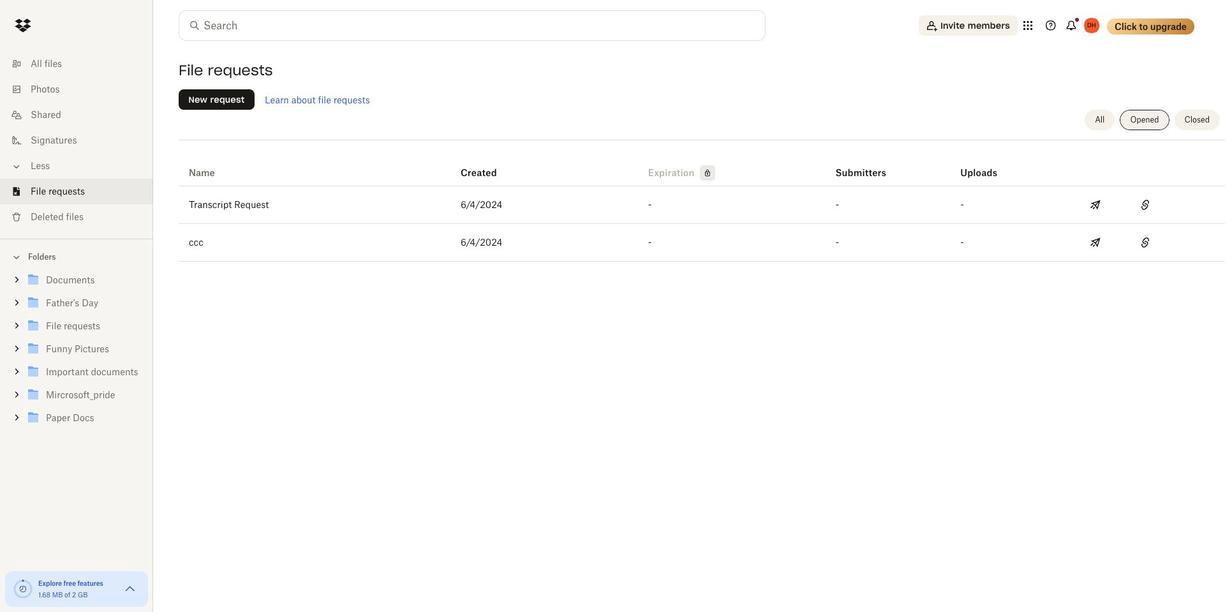 Task type: describe. For each thing, give the bounding box(es) containing it.
1 column header from the left
[[836, 150, 887, 181]]

2 column header from the left
[[961, 150, 1012, 181]]

less image
[[10, 160, 23, 173]]

pro trial element
[[695, 165, 715, 181]]

1 row from the top
[[179, 145, 1225, 186]]



Task type: vqa. For each thing, say whether or not it's contained in the screenshot.
GO popup button
no



Task type: locate. For each thing, give the bounding box(es) containing it.
copy link image
[[1138, 197, 1154, 213]]

send email image
[[1088, 197, 1104, 213], [1088, 235, 1104, 250]]

quota usage progress bar
[[13, 579, 33, 599]]

0 vertical spatial send email image
[[1088, 197, 1104, 213]]

send email image left copy link image
[[1088, 197, 1104, 213]]

send email image for copy link icon
[[1088, 235, 1104, 250]]

1 send email image from the top
[[1088, 197, 1104, 213]]

1 vertical spatial send email image
[[1088, 235, 1104, 250]]

0 horizontal spatial column header
[[836, 150, 887, 181]]

send email image left copy link icon
[[1088, 235, 1104, 250]]

column header
[[836, 150, 887, 181], [961, 150, 1012, 181]]

row group
[[179, 186, 1225, 262]]

Search text field
[[204, 18, 739, 33]]

copy link image
[[1138, 235, 1154, 250]]

cell
[[1175, 186, 1225, 223]]

group
[[0, 266, 153, 439]]

row
[[179, 145, 1225, 186], [179, 186, 1225, 224], [179, 224, 1225, 262]]

quota usage image
[[13, 579, 33, 599]]

list item
[[0, 179, 153, 204]]

2 row from the top
[[179, 186, 1225, 224]]

send email image for copy link image
[[1088, 197, 1104, 213]]

cell inside row
[[1175, 186, 1225, 223]]

list
[[0, 43, 153, 239]]

1 horizontal spatial column header
[[961, 150, 1012, 181]]

2 send email image from the top
[[1088, 235, 1104, 250]]

dropbox image
[[10, 13, 36, 38]]

table
[[179, 145, 1225, 262]]

3 row from the top
[[179, 224, 1225, 262]]



